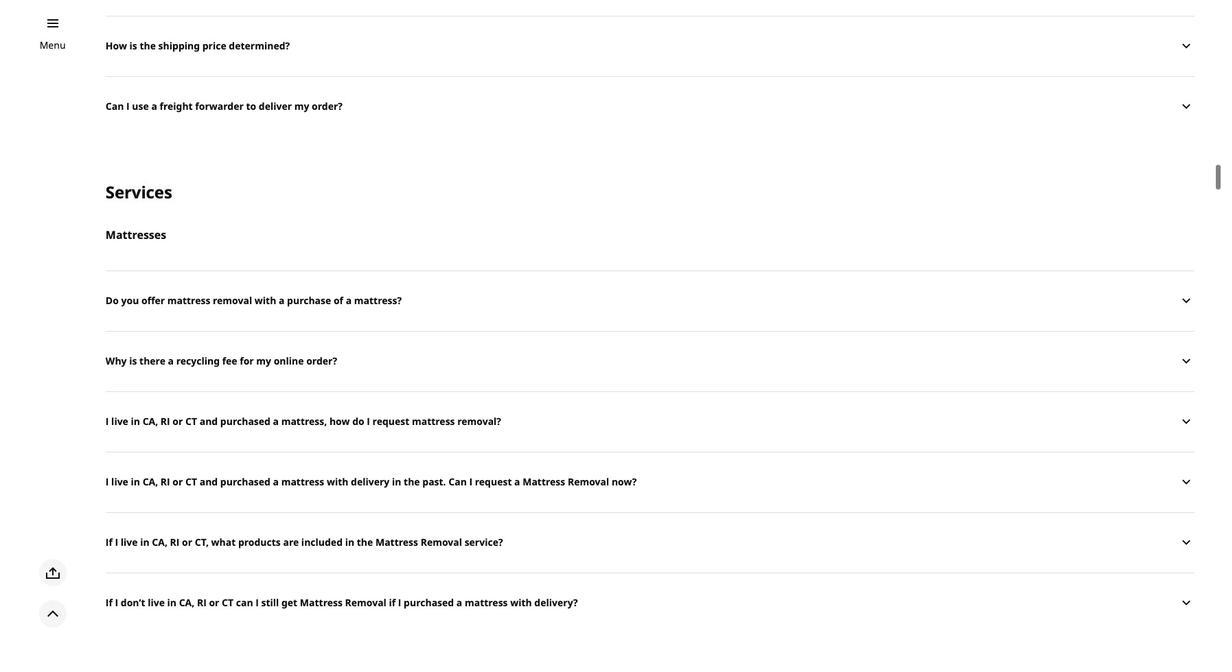 Task type: describe. For each thing, give the bounding box(es) containing it.
removal?
[[457, 415, 501, 428]]

menu button
[[40, 38, 66, 53]]

delivery?
[[535, 596, 578, 609]]

what
[[211, 536, 236, 549]]

of
[[334, 294, 343, 307]]

ct inside if i don't live in ca, ri or ct can i still get mattress removal if i purchased a mattress with delivery? dropdown button
[[222, 596, 234, 609]]

the inside dropdown button
[[404, 475, 420, 488]]

purchased for mattress
[[220, 475, 271, 488]]

do
[[352, 415, 364, 428]]

menu
[[40, 38, 66, 52]]

can
[[236, 596, 253, 609]]

mattress inside dropdown button
[[523, 475, 565, 488]]

can inside dropdown button
[[449, 475, 467, 488]]

with inside i live in ca, ri or ct and purchased a mattress with delivery in the past. can i request a mattress removal now? dropdown button
[[327, 475, 348, 488]]

if for if i don't live in ca, ri or ct can i still get mattress removal if i purchased a mattress with delivery?
[[106, 596, 113, 609]]

ca, inside if i live in ca, ri or ct, what products are included in the mattress removal service? dropdown button
[[152, 536, 167, 549]]

how
[[106, 39, 127, 52]]

mattress inside i live in ca, ri or ct and purchased a mattress with delivery in the past. can i request a mattress removal now? dropdown button
[[281, 475, 324, 488]]

service?
[[465, 536, 503, 549]]

ca, inside i live in ca, ri or ct and purchased a mattress, how do i request mattress removal? dropdown button
[[143, 415, 158, 428]]

i live in ca, ri or ct and purchased a mattress with delivery in the past. can i request a mattress removal now?
[[106, 475, 637, 488]]

or inside dropdown button
[[173, 475, 183, 488]]

ca, inside i live in ca, ri or ct and purchased a mattress with delivery in the past. can i request a mattress removal now? dropdown button
[[143, 475, 158, 488]]

mattress inside i live in ca, ri or ct and purchased a mattress, how do i request mattress removal? dropdown button
[[412, 415, 455, 428]]

don't
[[121, 596, 145, 609]]

do you offer mattress removal with a purchase of a mattress? button
[[106, 270, 1195, 331]]

if i live in ca, ri or ct, what products are included in the mattress removal service?
[[106, 536, 503, 549]]

forwarder
[[195, 100, 244, 113]]

are
[[283, 536, 299, 549]]

mattress inside if i don't live in ca, ri or ct can i still get mattress removal if i purchased a mattress with delivery? dropdown button
[[465, 596, 508, 609]]

do
[[106, 294, 119, 307]]

ri inside dropdown button
[[161, 475, 170, 488]]

online
[[274, 354, 304, 367]]

delivery
[[351, 475, 390, 488]]

mattresses
[[106, 227, 166, 242]]

recycling
[[176, 354, 220, 367]]

past.
[[423, 475, 446, 488]]

mattress?
[[354, 294, 402, 307]]

can i use a freight forwarder to deliver my order?
[[106, 100, 343, 113]]

still
[[261, 596, 279, 609]]

1 horizontal spatial removal
[[421, 536, 462, 549]]

order? for why is there a recycling fee for my online order?
[[306, 354, 337, 367]]

there
[[139, 354, 165, 367]]

for
[[240, 354, 254, 367]]

order? for can i use a freight forwarder to deliver my order?
[[312, 100, 343, 113]]

to
[[246, 100, 256, 113]]

purchase
[[287, 294, 331, 307]]

and for mattress
[[200, 475, 218, 488]]

deliver
[[259, 100, 292, 113]]

freight
[[160, 100, 193, 113]]

why is there a recycling fee for my online order? button
[[106, 331, 1195, 391]]

live inside dropdown button
[[111, 475, 128, 488]]

if i don't live in ca, ri or ct can i still get mattress removal if i purchased a mattress with delivery? button
[[106, 572, 1195, 633]]

how is the shipping price determined?
[[106, 39, 290, 52]]

shipping
[[158, 39, 200, 52]]

i live in ca, ri or ct and purchased a mattress with delivery in the past. can i request a mattress removal now? button
[[106, 452, 1195, 512]]

determined?
[[229, 39, 290, 52]]

with inside if i don't live in ca, ri or ct can i still get mattress removal if i purchased a mattress with delivery? dropdown button
[[510, 596, 532, 609]]

mattress inside do you offer mattress removal with a purchase of a mattress? 'dropdown button'
[[167, 294, 210, 307]]



Task type: locate. For each thing, give the bounding box(es) containing it.
with right removal at the left top of page
[[255, 294, 276, 307]]

with left "delivery?"
[[510, 596, 532, 609]]

2 vertical spatial purchased
[[404, 596, 454, 609]]

0 horizontal spatial mattress
[[300, 596, 343, 609]]

in
[[131, 415, 140, 428], [131, 475, 140, 488], [392, 475, 401, 488], [140, 536, 149, 549], [345, 536, 354, 549], [167, 596, 177, 609]]

request inside dropdown button
[[373, 415, 409, 428]]

ct for i live in ca, ri or ct and purchased a mattress, how do i request mattress removal?
[[185, 415, 197, 428]]

how
[[330, 415, 350, 428]]

can left use
[[106, 100, 124, 113]]

2 vertical spatial ct
[[222, 596, 234, 609]]

is for how
[[129, 39, 137, 52]]

if
[[389, 596, 396, 609]]

order?
[[312, 100, 343, 113], [306, 354, 337, 367]]

1 horizontal spatial my
[[294, 100, 309, 113]]

why is there a recycling fee for my online order?
[[106, 354, 337, 367]]

mattress left removal?
[[412, 415, 455, 428]]

removal inside dropdown button
[[568, 475, 609, 488]]

can
[[106, 100, 124, 113], [449, 475, 467, 488]]

purchased inside i live in ca, ri or ct and purchased a mattress, how do i request mattress removal? dropdown button
[[220, 415, 271, 428]]

is for why
[[129, 354, 137, 367]]

my right deliver
[[294, 100, 309, 113]]

0 horizontal spatial can
[[106, 100, 124, 113]]

ri
[[161, 415, 170, 428], [161, 475, 170, 488], [170, 536, 180, 549], [197, 596, 207, 609]]

can inside dropdown button
[[106, 100, 124, 113]]

fee
[[222, 354, 237, 367]]

removal left if
[[345, 596, 387, 609]]

my right for
[[256, 354, 271, 367]]

1 vertical spatial ct
[[185, 475, 197, 488]]

2 horizontal spatial removal
[[568, 475, 609, 488]]

1 horizontal spatial request
[[475, 475, 512, 488]]

live
[[111, 415, 128, 428], [111, 475, 128, 488], [121, 536, 138, 549], [148, 596, 165, 609]]

removal
[[568, 475, 609, 488], [421, 536, 462, 549], [345, 596, 387, 609]]

i live in ca, ri or ct and purchased a mattress, how do i request mattress removal? button
[[106, 391, 1195, 452]]

how is the shipping price determined? button
[[106, 16, 1195, 76]]

2 vertical spatial mattress
[[300, 596, 343, 609]]

request right do
[[373, 415, 409, 428]]

ca,
[[143, 415, 158, 428], [143, 475, 158, 488], [152, 536, 167, 549], [179, 596, 195, 609]]

if for if i live in ca, ri or ct, what products are included in the mattress removal service?
[[106, 536, 113, 549]]

2 vertical spatial with
[[510, 596, 532, 609]]

with inside do you offer mattress removal with a purchase of a mattress? 'dropdown button'
[[255, 294, 276, 307]]

0 vertical spatial purchased
[[220, 415, 271, 428]]

purchased inside i live in ca, ri or ct and purchased a mattress with delivery in the past. can i request a mattress removal now? dropdown button
[[220, 475, 271, 488]]

my
[[294, 100, 309, 113], [256, 354, 271, 367]]

ct inside i live in ca, ri or ct and purchased a mattress, how do i request mattress removal? dropdown button
[[185, 415, 197, 428]]

removal left service?
[[421, 536, 462, 549]]

request
[[373, 415, 409, 428], [475, 475, 512, 488]]

1 vertical spatial can
[[449, 475, 467, 488]]

do you offer mattress removal with a purchase of a mattress?
[[106, 294, 402, 307]]

why
[[106, 354, 127, 367]]

mattress
[[523, 475, 565, 488], [376, 536, 418, 549], [300, 596, 343, 609]]

ct
[[185, 415, 197, 428], [185, 475, 197, 488], [222, 596, 234, 609]]

0 vertical spatial with
[[255, 294, 276, 307]]

0 vertical spatial and
[[200, 415, 218, 428]]

you
[[121, 294, 139, 307]]

and up ct,
[[200, 475, 218, 488]]

price
[[202, 39, 226, 52]]

request right 'past.'
[[475, 475, 512, 488]]

0 vertical spatial can
[[106, 100, 124, 113]]

ct,
[[195, 536, 209, 549]]

1 horizontal spatial can
[[449, 475, 467, 488]]

0 vertical spatial is
[[129, 39, 137, 52]]

purchased
[[220, 415, 271, 428], [220, 475, 271, 488], [404, 596, 454, 609]]

now?
[[612, 475, 637, 488]]

removal
[[213, 294, 252, 307]]

1 vertical spatial if
[[106, 596, 113, 609]]

2 horizontal spatial mattress
[[523, 475, 565, 488]]

request inside dropdown button
[[475, 475, 512, 488]]

the right the included
[[357, 536, 373, 549]]

1 vertical spatial purchased
[[220, 475, 271, 488]]

2 vertical spatial removal
[[345, 596, 387, 609]]

if
[[106, 536, 113, 549], [106, 596, 113, 609]]

ct inside i live in ca, ri or ct and purchased a mattress with delivery in the past. can i request a mattress removal now? dropdown button
[[185, 475, 197, 488]]

1 horizontal spatial the
[[357, 536, 373, 549]]

1 is from the top
[[129, 39, 137, 52]]

0 vertical spatial ct
[[185, 415, 197, 428]]

is right the how
[[129, 39, 137, 52]]

1 vertical spatial the
[[404, 475, 420, 488]]

offer
[[141, 294, 165, 307]]

1 vertical spatial mattress
[[376, 536, 418, 549]]

the left shipping
[[140, 39, 156, 52]]

2 is from the top
[[129, 354, 137, 367]]

1 if from the top
[[106, 536, 113, 549]]

and for mattress,
[[200, 415, 218, 428]]

ct for i live in ca, ri or ct and purchased a mattress with delivery in the past. can i request a mattress removal now?
[[185, 475, 197, 488]]

0 horizontal spatial my
[[256, 354, 271, 367]]

order? right deliver
[[312, 100, 343, 113]]

0 vertical spatial order?
[[312, 100, 343, 113]]

mattress,
[[281, 415, 327, 428]]

or
[[173, 415, 183, 428], [173, 475, 183, 488], [182, 536, 192, 549], [209, 596, 219, 609]]

mattress right offer
[[167, 294, 210, 307]]

purchased up products
[[220, 475, 271, 488]]

2 if from the top
[[106, 596, 113, 609]]

0 vertical spatial if
[[106, 536, 113, 549]]

2 vertical spatial the
[[357, 536, 373, 549]]

0 vertical spatial my
[[294, 100, 309, 113]]

can i use a freight forwarder to deliver my order? button
[[106, 76, 1195, 136]]

can right 'past.'
[[449, 475, 467, 488]]

2 and from the top
[[200, 475, 218, 488]]

ct left "can"
[[222, 596, 234, 609]]

0 horizontal spatial the
[[140, 39, 156, 52]]

with
[[255, 294, 276, 307], [327, 475, 348, 488], [510, 596, 532, 609]]

use
[[132, 100, 149, 113]]

1 vertical spatial order?
[[306, 354, 337, 367]]

1 vertical spatial and
[[200, 475, 218, 488]]

0 horizontal spatial request
[[373, 415, 409, 428]]

2 horizontal spatial the
[[404, 475, 420, 488]]

mattress down service?
[[465, 596, 508, 609]]

1 and from the top
[[200, 415, 218, 428]]

purchased right if
[[404, 596, 454, 609]]

ca, inside if i don't live in ca, ri or ct can i still get mattress removal if i purchased a mattress with delivery? dropdown button
[[179, 596, 195, 609]]

mattress
[[167, 294, 210, 307], [412, 415, 455, 428], [281, 475, 324, 488], [465, 596, 508, 609]]

with left delivery
[[327, 475, 348, 488]]

1 vertical spatial my
[[256, 354, 271, 367]]

get
[[282, 596, 297, 609]]

ct down recycling
[[185, 415, 197, 428]]

ct up ct,
[[185, 475, 197, 488]]

and inside i live in ca, ri or ct and purchased a mattress with delivery in the past. can i request a mattress removal now? dropdown button
[[200, 475, 218, 488]]

0 horizontal spatial removal
[[345, 596, 387, 609]]

a
[[151, 100, 157, 113], [279, 294, 285, 307], [346, 294, 352, 307], [168, 354, 174, 367], [273, 415, 279, 428], [273, 475, 279, 488], [514, 475, 520, 488], [457, 596, 462, 609]]

1 vertical spatial request
[[475, 475, 512, 488]]

purchased left mattress,
[[220, 415, 271, 428]]

and inside i live in ca, ri or ct and purchased a mattress, how do i request mattress removal? dropdown button
[[200, 415, 218, 428]]

purchased inside if i don't live in ca, ri or ct can i still get mattress removal if i purchased a mattress with delivery? dropdown button
[[404, 596, 454, 609]]

is right why
[[129, 354, 137, 367]]

the
[[140, 39, 156, 52], [404, 475, 420, 488], [357, 536, 373, 549]]

0 vertical spatial the
[[140, 39, 156, 52]]

if i live in ca, ri or ct, what products are included in the mattress removal service? button
[[106, 512, 1195, 572]]

removal left now? on the bottom of the page
[[568, 475, 609, 488]]

i live in ca, ri or ct and purchased a mattress, how do i request mattress removal?
[[106, 415, 501, 428]]

1 vertical spatial removal
[[421, 536, 462, 549]]

0 vertical spatial request
[[373, 415, 409, 428]]

1 vertical spatial with
[[327, 475, 348, 488]]

and
[[200, 415, 218, 428], [200, 475, 218, 488]]

i
[[126, 100, 130, 113], [106, 415, 109, 428], [367, 415, 370, 428], [106, 475, 109, 488], [469, 475, 473, 488], [115, 536, 118, 549], [115, 596, 118, 609], [256, 596, 259, 609], [398, 596, 401, 609]]

0 vertical spatial removal
[[568, 475, 609, 488]]

and down recycling
[[200, 415, 218, 428]]

mattress down i live in ca, ri or ct and purchased a mattress, how do i request mattress removal?
[[281, 475, 324, 488]]

services
[[106, 180, 172, 203]]

1 horizontal spatial mattress
[[376, 536, 418, 549]]

0 vertical spatial mattress
[[523, 475, 565, 488]]

1 vertical spatial is
[[129, 354, 137, 367]]

1 horizontal spatial with
[[327, 475, 348, 488]]

the left 'past.'
[[404, 475, 420, 488]]

products
[[238, 536, 281, 549]]

included
[[301, 536, 343, 549]]

2 horizontal spatial with
[[510, 596, 532, 609]]

0 horizontal spatial with
[[255, 294, 276, 307]]

purchased for mattress,
[[220, 415, 271, 428]]

if i don't live in ca, ri or ct can i still get mattress removal if i purchased a mattress with delivery?
[[106, 596, 578, 609]]

is
[[129, 39, 137, 52], [129, 354, 137, 367]]

order? right online
[[306, 354, 337, 367]]



Task type: vqa. For each thing, say whether or not it's contained in the screenshot.
and related to mattress,
yes



